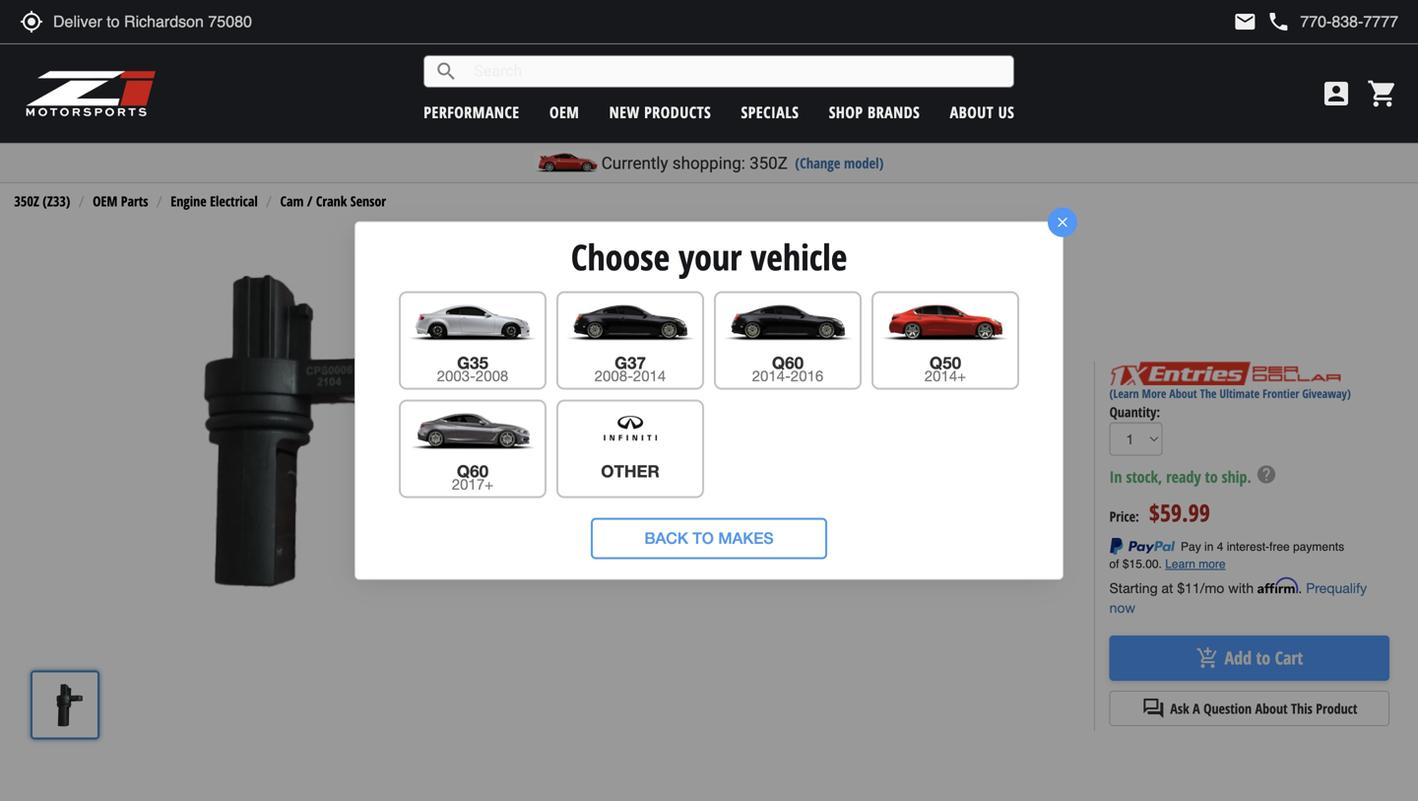 Task type: locate. For each thing, give the bounding box(es) containing it.
makes
[[719, 529, 774, 547]]

1 horizontal spatial sensor
[[677, 382, 726, 400]]

1 horizontal spatial for
[[766, 449, 785, 467]]

electrical
[[210, 192, 258, 210]]

(change model) link
[[796, 153, 884, 172]]

0 horizontal spatial of
[[777, 404, 791, 422]]

same down read
[[886, 449, 925, 467]]

is down 2008-
[[619, 404, 631, 422]]

quantity:
[[1110, 403, 1161, 421]]

1 vertical spatial position
[[615, 382, 672, 400]]

nissan up may
[[677, 482, 725, 500]]

1 vertical spatial sensor
[[917, 225, 984, 260]]

pan
[[842, 404, 869, 422]]

in right found
[[922, 382, 935, 400]]

account_box link
[[1316, 78, 1358, 109]]

this
[[534, 404, 563, 422], [840, 427, 870, 445], [572, 513, 597, 534], [1292, 699, 1313, 718]]

oil
[[822, 404, 838, 422]]

position down g37
[[615, 382, 672, 400]]

is
[[619, 404, 631, 422], [926, 427, 937, 445]]

of
[[777, 404, 791, 422], [1014, 404, 1028, 422]]

1 horizontal spatial new
[[836, 513, 863, 534]]

0 horizontal spatial in
[[702, 404, 715, 422]]

0 horizontal spatial q60
[[457, 461, 489, 481]]

cam / crank sensor
[[280, 192, 386, 210]]

choose your vehicle
[[571, 233, 848, 281]]

0 vertical spatial position
[[954, 404, 1010, 422]]

1 vertical spatial crankshaft
[[534, 382, 611, 400]]

genuine
[[617, 482, 673, 500]]

0 horizontal spatial or
[[679, 513, 693, 534]]

back
[[645, 529, 689, 547]]

0 horizontal spatial g35
[[457, 353, 489, 373]]

with right /mo
[[1229, 580, 1254, 596]]

/ down other manufacturers link
[[618, 317, 624, 333]]

1 horizontal spatial by
[[1014, 427, 1031, 445]]

0 vertical spatial position
[[830, 225, 911, 260]]

about inside question_answer ask a question about this product
[[1256, 699, 1288, 718]]

vq35de up 4.6/5 -
[[633, 225, 710, 260]]

0 vertical spatial nissan
[[789, 449, 837, 467]]

by right "produced"
[[1014, 427, 1031, 445]]

position inside the 350z / g35 vq35de crankshaft position sensor star star star_half 4.6/5 - (16 reviews) brand: other manufacturers fits models: 350z / g35 / fx35 / fx45...
[[830, 225, 911, 260]]

/ right cam
[[307, 192, 313, 210]]

0 horizontal spatial same
[[534, 449, 572, 467]]

this left product
[[1292, 699, 1313, 718]]

1 horizontal spatial with
[[1229, 580, 1254, 596]]

a left o-
[[825, 513, 833, 534]]

0 horizontal spatial position
[[615, 382, 672, 400]]

a down other
[[604, 482, 613, 500]]

0 horizontal spatial is
[[619, 404, 631, 422]]

or
[[1006, 382, 1020, 400], [679, 513, 693, 534]]

for up rear
[[731, 382, 750, 400]]

to right back
[[693, 529, 714, 547]]

oem for oem parts
[[93, 192, 118, 210]]

the down 'g35.'
[[1035, 427, 1057, 445]]

g35 2003-2008
[[437, 353, 509, 384]]

0 vertical spatial or
[[1006, 382, 1020, 400]]

in
[[1110, 466, 1123, 487]]

sensor inside the 350z / g35 vq35de crankshaft position sensor star star star_half 4.6/5 - (16 reviews) brand: other manufacturers fits models: 350z / g35 / fx35 / fx45...
[[917, 225, 984, 260]]

ask
[[1171, 699, 1190, 718]]

crankshaft up o-
[[794, 482, 868, 500]]

sensor down 2008-
[[568, 404, 615, 422]]

star
[[559, 264, 578, 284], [578, 264, 598, 284]]

2 vertical spatial sensor
[[677, 382, 726, 400]]

2 horizontal spatial sensor
[[917, 225, 984, 260]]

crankshaft
[[534, 427, 608, 445], [794, 482, 868, 500]]

0 vertical spatial vq35de
[[633, 225, 710, 260]]

1 vertical spatial oem
[[93, 192, 118, 210]]

vq35de
[[633, 225, 710, 260], [754, 382, 814, 400], [730, 482, 790, 500]]

q60 2017+
[[452, 461, 494, 493]]

1 vertical spatial q60
[[457, 461, 489, 481]]

q60 for q60 2017+
[[457, 461, 489, 481]]

1 vertical spatial in
[[702, 404, 715, 422]]

0 horizontal spatial crankshaft
[[534, 382, 611, 400]]

position
[[954, 404, 1010, 422], [872, 482, 928, 500]]

prequalify
[[1307, 580, 1368, 596]]

mail phone
[[1234, 10, 1291, 34]]

2 vertical spatial g35
[[457, 353, 489, 373]]

g35.
[[1025, 382, 1059, 400]]

new left o-
[[836, 513, 863, 534]]

purchase
[[534, 482, 600, 500]]

crankshaft down models:
[[534, 382, 611, 400]]

1 horizontal spatial or
[[1006, 382, 1020, 400]]

may,
[[645, 513, 676, 534]]

q60 down 2003-
[[457, 461, 489, 481]]

position up "produced"
[[954, 404, 1010, 422]]

standards.
[[929, 449, 1003, 467]]

1 horizontal spatial oem
[[550, 101, 580, 123]]

oem right performance link on the left
[[550, 101, 580, 123]]

0 horizontal spatial a
[[604, 482, 613, 500]]

0 vertical spatial for
[[731, 382, 750, 400]]

crankshaft up purchase on the bottom left
[[534, 427, 608, 445]]

q60 up rear
[[772, 353, 804, 373]]

0 vertical spatial new
[[610, 101, 640, 123]]

1 horizontal spatial same
[[886, 449, 925, 467]]

by up the manufacturer
[[612, 427, 630, 445]]

brands
[[868, 101, 921, 123]]

350z inside 'crankshaft position sensor for vq35de engines found in the 350z or g35. this sensor is mounted in the rear of the oil pan to read the position of crankshaft by the notches on the flywheel.  this sensor is produced by the same manufacturer that builds it for nissan to the same standards.'
[[966, 382, 1002, 400]]

notches
[[661, 427, 717, 445]]

0 horizontal spatial oem
[[93, 192, 118, 210]]

the up on
[[719, 404, 741, 422]]

350z left (z33)
[[14, 192, 39, 210]]

vq35de up rear
[[754, 382, 814, 400]]

or left 'g35.'
[[1006, 382, 1020, 400]]

0 horizontal spatial about
[[950, 101, 994, 123]]

fits
[[519, 315, 538, 334]]

with inside starting at $11 /mo with affirm .
[[1229, 580, 1254, 596]]

engine
[[171, 192, 207, 210]]

1 vertical spatial about
[[1170, 385, 1198, 402]]

a
[[1193, 699, 1201, 718]]

affirm
[[1258, 578, 1299, 594]]

g35 inside g35 2003-2008
[[457, 353, 489, 373]]

$11
[[1178, 580, 1201, 596]]

engine electrical link
[[171, 192, 258, 210]]

2016
[[791, 367, 824, 384]]

other
[[601, 461, 660, 481]]

350z down other manufacturers link
[[588, 317, 615, 333]]

o-
[[867, 513, 880, 534]]

vq35de down it on the right bottom of the page
[[730, 482, 790, 500]]

0 horizontal spatial crankshaft
[[534, 427, 608, 445]]

or left may
[[679, 513, 693, 534]]

1 horizontal spatial in
[[922, 382, 935, 400]]

to right add
[[1257, 646, 1271, 670]]

/mo
[[1201, 580, 1225, 596]]

position inside 'crankshaft position sensor for vq35de engines found in the 350z or g35. this sensor is mounted in the rear of the oil pan to read the position of crankshaft by the notches on the flywheel.  this sensor is produced by the same manufacturer that builds it for nissan to the same standards.'
[[615, 382, 672, 400]]

2 vertical spatial vq35de
[[730, 482, 790, 500]]

2008-
[[595, 367, 633, 384]]

about
[[950, 101, 994, 123], [1170, 385, 1198, 402], [1256, 699, 1288, 718]]

1 vertical spatial is
[[926, 427, 937, 445]]

position up ring. at the right
[[872, 482, 928, 500]]

0 vertical spatial q60
[[772, 353, 804, 373]]

with
[[793, 513, 821, 534], [1229, 580, 1254, 596]]

about left us
[[950, 101, 994, 123]]

1 horizontal spatial crankshaft
[[794, 482, 868, 500]]

1 vertical spatial with
[[1229, 580, 1254, 596]]

0 vertical spatial crankshaft
[[716, 225, 824, 260]]

sensor down standards.
[[933, 482, 980, 500]]

/ up other
[[572, 225, 583, 260]]

(learn more about the ultimate frontier giveaway) link
[[1110, 385, 1352, 402]]

1 horizontal spatial of
[[1014, 404, 1028, 422]]

of down 'g35.'
[[1014, 404, 1028, 422]]

0 horizontal spatial by
[[612, 427, 630, 445]]

350z up "produced"
[[966, 382, 1002, 400]]

1 horizontal spatial q60
[[772, 353, 804, 373]]

0 vertical spatial oem
[[550, 101, 580, 123]]

of right rear
[[777, 404, 791, 422]]

0 horizontal spatial with
[[793, 513, 821, 534]]

same up purchase on the bottom left
[[534, 449, 572, 467]]

2017+
[[452, 476, 494, 493]]

builds
[[706, 449, 748, 467]]

at
[[1162, 580, 1174, 596]]

or inside 'crankshaft position sensor for vq35de engines found in the 350z or g35. this sensor is mounted in the rear of the oil pan to read the position of crankshaft by the notches on the flywheel.  this sensor is produced by the same manufacturer that builds it for nissan to the same standards.'
[[1006, 382, 1020, 400]]

crankshaft inside 'crankshaft position sensor for vq35de engines found in the 350z or g35. this sensor is mounted in the rear of the oil pan to read the position of crankshaft by the notches on the flywheel.  this sensor is produced by the same manufacturer that builds it for nissan to the same standards.'
[[534, 427, 608, 445]]

1 vertical spatial crankshaft
[[794, 482, 868, 500]]

1 vertical spatial nissan
[[677, 482, 725, 500]]

starting
[[1110, 580, 1158, 596]]

stock,
[[1127, 466, 1163, 487]]

this down pan
[[840, 427, 870, 445]]

vq35de inside 'crankshaft position sensor for vq35de engines found in the 350z or g35. this sensor is mounted in the rear of the oil pan to read the position of crankshaft by the notches on the flywheel.  this sensor is produced by the same manufacturer that builds it for nissan to the same standards.'
[[754, 382, 814, 400]]

0 vertical spatial g35
[[589, 225, 627, 260]]

2 horizontal spatial about
[[1256, 699, 1288, 718]]

1 horizontal spatial position
[[830, 225, 911, 260]]

1 horizontal spatial position
[[954, 404, 1010, 422]]

choose
[[571, 233, 670, 281]]

g35
[[589, 225, 627, 260], [627, 317, 648, 333], [457, 353, 489, 373]]

oem link
[[550, 101, 580, 123]]

0 vertical spatial in
[[922, 382, 935, 400]]

new up currently
[[610, 101, 640, 123]]

0 vertical spatial crankshaft
[[534, 427, 608, 445]]

mail link
[[1234, 10, 1258, 34]]

ship.
[[1222, 466, 1252, 487]]

brand:
[[519, 289, 555, 308]]

q60 inside q60 2014-2016
[[772, 353, 804, 373]]

crankshaft down currently shopping: 350z (change model)
[[716, 225, 824, 260]]

2 of from the left
[[1014, 404, 1028, 422]]

position down model)
[[830, 225, 911, 260]]

sensor
[[568, 404, 615, 422], [874, 427, 921, 445], [933, 482, 980, 500], [601, 513, 641, 534]]

now
[[1110, 600, 1136, 616]]

the down q50
[[939, 382, 961, 400]]

is up standards.
[[926, 427, 937, 445]]

in up notches
[[702, 404, 715, 422]]

ready
[[1167, 466, 1202, 487]]

2 vertical spatial about
[[1256, 699, 1288, 718]]

(learn more about the ultimate frontier giveaway)
[[1110, 385, 1352, 402]]

nissan down oil
[[789, 449, 837, 467]]

z1 motorsports logo image
[[25, 69, 157, 118]]

q50 2014+
[[925, 353, 967, 384]]

performance link
[[424, 101, 520, 123]]

for right it on the right bottom of the page
[[766, 449, 785, 467]]

about left the
[[1170, 385, 1198, 402]]

back to makes button
[[591, 518, 828, 559]]

question_answer
[[1142, 697, 1166, 720]]

g37 2008-2014
[[595, 353, 666, 384]]

0 vertical spatial with
[[793, 513, 821, 534]]

about us
[[950, 101, 1015, 123]]

other manufacturers link
[[558, 289, 671, 308]]

1 horizontal spatial crankshaft
[[716, 225, 824, 260]]

position
[[830, 225, 911, 260], [615, 382, 672, 400]]

1 vertical spatial vq35de
[[754, 382, 814, 400]]

with right "come"
[[793, 513, 821, 534]]

2 star from the left
[[578, 264, 598, 284]]

about right question
[[1256, 699, 1288, 718]]

to left ship.
[[1206, 466, 1218, 487]]

1 horizontal spatial nissan
[[789, 449, 837, 467]]

q60 inside q60 2017+
[[457, 461, 489, 481]]

new products link
[[610, 101, 712, 123]]

1 star from the left
[[559, 264, 578, 284]]

oem left parts
[[93, 192, 118, 210]]

in
[[922, 382, 935, 400], [702, 404, 715, 422]]

1 of from the left
[[777, 404, 791, 422]]

Search search field
[[458, 56, 1014, 87]]

1 vertical spatial position
[[872, 482, 928, 500]]

the right read
[[927, 404, 949, 422]]

2014+
[[925, 367, 967, 384]]

1 vertical spatial g35
[[627, 317, 648, 333]]

on
[[721, 427, 739, 445]]

question_answer ask a question about this product
[[1142, 697, 1358, 720]]

0 vertical spatial sensor
[[351, 192, 386, 210]]

sensor inside 'crankshaft position sensor for vq35de engines found in the 350z or g35. this sensor is mounted in the rear of the oil pan to read the position of crankshaft by the notches on the flywheel.  this sensor is produced by the same manufacturer that builds it for nissan to the same standards.'
[[677, 382, 726, 400]]

currently
[[602, 153, 669, 173]]

performance
[[424, 101, 520, 123]]

same
[[534, 449, 572, 467], [886, 449, 925, 467]]

oem parts link
[[93, 192, 148, 210]]

1 vertical spatial or
[[679, 513, 693, 534]]

the left oil
[[795, 404, 817, 422]]

1 horizontal spatial about
[[1170, 385, 1198, 402]]

1 vertical spatial a
[[825, 513, 833, 534]]



Task type: vqa. For each thing, say whether or not it's contained in the screenshot.
by
yes



Task type: describe. For each thing, give the bounding box(es) containing it.
crank
[[316, 192, 347, 210]]

350z / g35 vq35de crankshaft position sensor star star star_half 4.6/5 - (16 reviews) brand: other manufacturers fits models: 350z / g35 / fx35 / fx45...
[[519, 225, 984, 334]]

fx35
[[660, 317, 688, 333]]

fx45...
[[699, 317, 738, 333]]

to down pan
[[841, 449, 855, 467]]

q60 for q60 2014-2016
[[772, 353, 804, 373]]

/ left fx35
[[652, 317, 657, 333]]

vq35de inside the 350z / g35 vq35de crankshaft position sensor star star star_half 4.6/5 - (16 reviews) brand: other manufacturers fits models: 350z / g35 / fx35 / fx45...
[[633, 225, 710, 260]]

0 horizontal spatial sensor
[[351, 192, 386, 210]]

vehicle
[[751, 233, 848, 281]]

q60 2014-2016
[[753, 353, 824, 384]]

vq35de for nissan
[[730, 482, 790, 500]]

0 horizontal spatial for
[[731, 382, 750, 400]]

parts
[[121, 192, 148, 210]]

shopping_cart link
[[1363, 78, 1399, 109]]

found
[[877, 382, 918, 400]]

2008
[[476, 367, 509, 384]]

ultimate
[[1220, 385, 1260, 402]]

1 horizontal spatial is
[[926, 427, 937, 445]]

2003-
[[437, 367, 476, 384]]

back to makes
[[645, 529, 774, 547]]

the up it on the right bottom of the page
[[743, 427, 766, 445]]

nissan inside 'crankshaft position sensor for vq35de engines found in the 350z or g35. this sensor is mounted in the rear of the oil pan to read the position of crankshaft by the notches on the flywheel.  this sensor is produced by the same manufacturer that builds it for nissan to the same standards.'
[[789, 449, 837, 467]]

(learn
[[1110, 385, 1140, 402]]

0 horizontal spatial nissan
[[677, 482, 725, 500]]

mounted
[[635, 404, 698, 422]]

0 horizontal spatial new
[[610, 101, 640, 123]]

2 by from the left
[[1014, 427, 1031, 445]]

vq35de for for
[[754, 382, 814, 400]]

the down mounted
[[634, 427, 656, 445]]

shop
[[829, 101, 864, 123]]

giveaway)
[[1303, 385, 1352, 402]]

in stock, ready to ship. help
[[1110, 464, 1278, 487]]

crankshaft inside the 350z / g35 vq35de crankshaft position sensor star star star_half 4.6/5 - (16 reviews) brand: other manufacturers fits models: 350z / g35 / fx35 / fx45...
[[716, 225, 824, 260]]

account_box
[[1321, 78, 1353, 109]]

350z up brand:
[[519, 225, 566, 260]]

come
[[756, 513, 789, 534]]

not,
[[727, 513, 752, 534]]

specials link
[[741, 101, 799, 123]]

model)
[[844, 153, 884, 172]]

350z (z33)
[[14, 192, 70, 210]]

my_location
[[20, 10, 43, 34]]

g37
[[615, 353, 646, 373]]

mail
[[1234, 10, 1258, 34]]

1 same from the left
[[534, 449, 572, 467]]

crankshaft inside 'crankshaft position sensor for vq35de engines found in the 350z or g35. this sensor is mounted in the rear of the oil pan to read the position of crankshaft by the notches on the flywheel.  this sensor is produced by the same manufacturer that builds it for nissan to the same standards.'
[[534, 382, 611, 400]]

new products
[[610, 101, 712, 123]]

0 vertical spatial is
[[619, 404, 631, 422]]

oem for oem
[[550, 101, 580, 123]]

this sensor may, or may not, come with a new o-ring.
[[572, 513, 908, 534]]

models:
[[541, 315, 584, 334]]

rear
[[746, 404, 773, 422]]

cam
[[280, 192, 304, 210]]

infiniti logo emblem logo image
[[596, 407, 665, 449]]

question
[[1204, 699, 1253, 718]]

may
[[696, 513, 723, 534]]

$59.99
[[1150, 497, 1211, 529]]

1 by from the left
[[612, 427, 630, 445]]

cart
[[1276, 646, 1304, 670]]

add_shopping_cart
[[1197, 646, 1220, 670]]

to inside in stock, ready to ship. help
[[1206, 466, 1218, 487]]

0 vertical spatial a
[[604, 482, 613, 500]]

other
[[558, 289, 589, 308]]

4.6/5 -
[[621, 266, 657, 282]]

engine electrical
[[171, 192, 258, 210]]

2 same from the left
[[886, 449, 925, 467]]

add_shopping_cart add to cart
[[1197, 646, 1304, 670]]

produced
[[941, 427, 1009, 445]]

crankshaft position sensor for vq35de engines found in the 350z or g35. this sensor is mounted in the rear of the oil pan to read the position of crankshaft by the notches on the flywheel.  this sensor is produced by the same manufacturer that builds it for nissan to the same standards.
[[534, 382, 1059, 467]]

1 horizontal spatial a
[[825, 513, 833, 534]]

the down pan
[[860, 449, 882, 467]]

manufacturer
[[577, 449, 670, 467]]

sensor down read
[[874, 427, 921, 445]]

currently shopping: 350z (change model)
[[602, 153, 884, 173]]

/ right fx35
[[691, 317, 696, 333]]

position inside 'crankshaft position sensor for vq35de engines found in the 350z or g35. this sensor is mounted in the rear of the oil pan to read the position of crankshaft by the notches on the flywheel.  this sensor is produced by the same manufacturer that builds it for nissan to the same standards.'
[[954, 404, 1010, 422]]

frontier
[[1263, 385, 1300, 402]]

more
[[1143, 385, 1167, 402]]

1 vertical spatial for
[[766, 449, 785, 467]]

manufacturers
[[592, 289, 671, 308]]

to inside button
[[693, 529, 714, 547]]

products
[[645, 101, 712, 123]]

350z (z33) link
[[14, 192, 70, 210]]

0 vertical spatial about
[[950, 101, 994, 123]]

this down purchase on the bottom left
[[572, 513, 597, 534]]

star_half
[[598, 264, 618, 284]]

1 vertical spatial new
[[836, 513, 863, 534]]

(change
[[796, 153, 841, 172]]

ring.
[[880, 513, 908, 534]]

to right pan
[[873, 404, 887, 422]]

.
[[1299, 580, 1303, 596]]

1 horizontal spatial g35
[[589, 225, 627, 260]]

search
[[435, 60, 458, 83]]

2 horizontal spatial g35
[[627, 317, 648, 333]]

us
[[999, 101, 1015, 123]]

this up purchase on the bottom left
[[534, 404, 563, 422]]

the
[[1201, 385, 1217, 402]]

this inside question_answer ask a question about this product
[[1292, 699, 1313, 718]]

your
[[679, 233, 742, 281]]

0 horizontal spatial position
[[872, 482, 928, 500]]

phone link
[[1267, 10, 1399, 34]]

starting at $11 /mo with affirm .
[[1110, 578, 1307, 596]]

sensor left may,
[[601, 513, 641, 534]]

350z left (change in the top of the page
[[750, 153, 788, 173]]

it
[[753, 449, 761, 467]]

prequalify now
[[1110, 580, 1368, 616]]

product
[[1317, 699, 1358, 718]]

2014
[[633, 367, 666, 384]]



